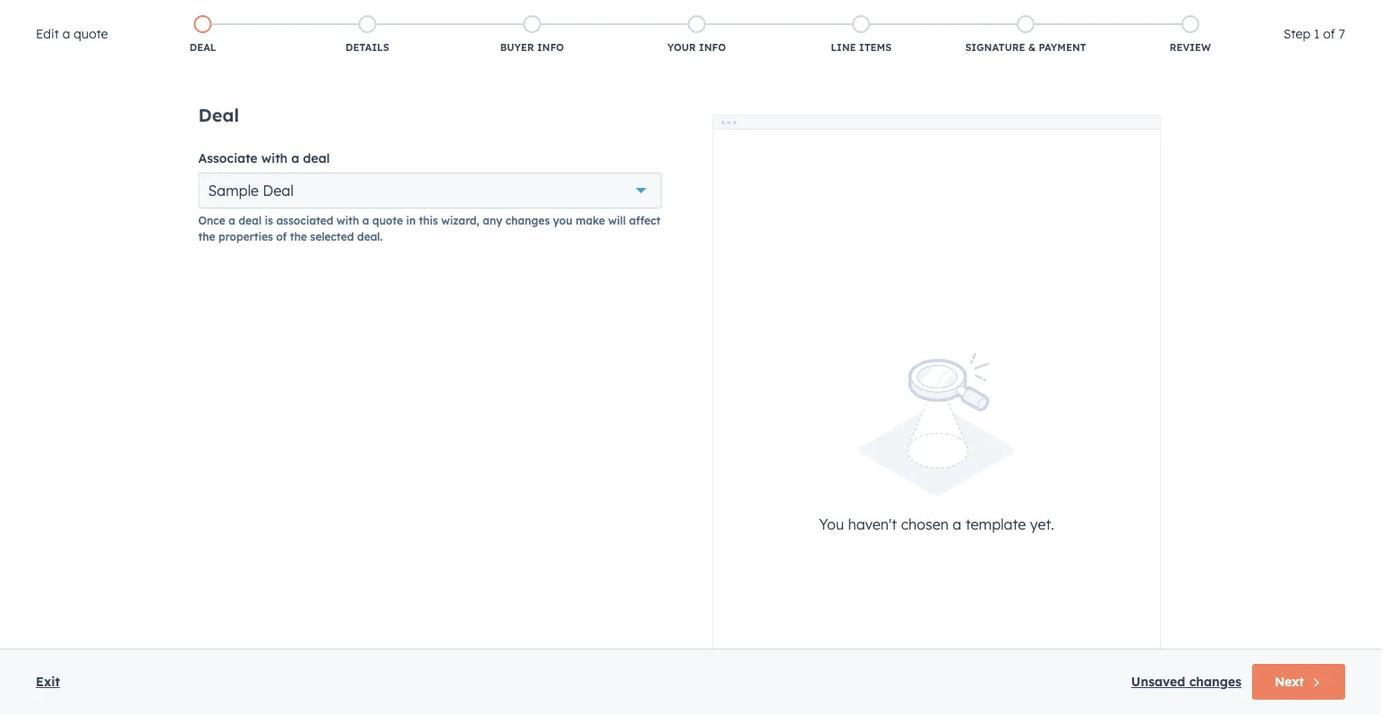 Task type: locate. For each thing, give the bounding box(es) containing it.
buyer
[[500, 41, 534, 54]]

help image
[[1182, 8, 1198, 24]]

marketplaces image
[[1145, 8, 1161, 24]]

yet.
[[1030, 515, 1054, 533]]

create.
[[611, 171, 660, 188]]

menu item
[[1129, 0, 1132, 29], [1267, 0, 1360, 29]]

chosen
[[901, 515, 949, 533]]

list
[[121, 12, 1273, 58]]

properties
[[218, 230, 273, 243]]

of down associated
[[276, 230, 287, 243]]

set
[[62, 171, 85, 188], [694, 174, 710, 188]]

1 vertical spatial of
[[276, 230, 287, 243]]

deal list item
[[121, 12, 285, 58]]

deal up set up payments to collect payments within hubspot from any quotes you create.
[[303, 150, 330, 166]]

0 horizontal spatial with
[[261, 150, 288, 166]]

1 horizontal spatial quote
[[372, 213, 403, 227]]

2 column header from the left
[[367, 290, 529, 329]]

associate
[[198, 150, 258, 166]]

this
[[419, 213, 438, 227]]

review
[[1170, 41, 1211, 54]]

any
[[494, 171, 521, 188], [483, 213, 502, 227]]

the
[[198, 230, 215, 243], [290, 230, 307, 243]]

any right the wizard,
[[483, 213, 502, 227]]

with inside once a deal is associated with a quote in this wizard, any changes you make will affect the properties of the selected deal.
[[337, 213, 359, 227]]

associate with a deal
[[198, 150, 330, 166]]

pm
[[957, 340, 976, 356]]

deal inside once a deal is associated with a quote in this wizard, any changes you make will affect the properties of the selected deal.
[[239, 213, 262, 227]]

the down associated
[[290, 230, 307, 243]]

with up the sample deal
[[261, 150, 288, 166]]

1 horizontal spatial of
[[1323, 26, 1335, 42]]

0 vertical spatial any
[[494, 171, 521, 188]]

info
[[537, 41, 564, 54], [699, 41, 726, 54]]

details list item
[[285, 12, 450, 58]]

with
[[261, 150, 288, 166], [337, 213, 359, 227]]

your
[[667, 41, 696, 54]]

0 horizontal spatial info
[[537, 41, 564, 54]]

banner inside page section element
[[43, 90, 1338, 124]]

0 vertical spatial deal
[[190, 41, 216, 54]]

deal main content
[[198, 104, 1183, 714]]

unsaved
[[1131, 674, 1185, 690]]

1 horizontal spatial deal
[[303, 150, 330, 166]]

1 info from the left
[[537, 41, 564, 54]]

changes inside once a deal is associated with a quote in this wizard, any changes you make will affect the properties of the selected deal.
[[506, 213, 550, 227]]

you left make
[[553, 213, 573, 227]]

any right from
[[494, 171, 521, 188]]

menu item left marketplaces popup button
[[1129, 0, 1132, 29]]

set up payments
[[694, 174, 780, 188]]

changes right unsaved
[[1189, 674, 1242, 690]]

quote left in
[[372, 213, 403, 227]]

column header
[[44, 290, 367, 329], [367, 290, 529, 329], [529, 290, 691, 329], [852, 290, 1014, 329], [1176, 290, 1337, 329]]

next button
[[1252, 664, 1345, 700]]

0 vertical spatial changes
[[506, 213, 550, 227]]

in
[[406, 213, 416, 227]]

1 horizontal spatial menu item
[[1267, 0, 1360, 29]]

0 horizontal spatial payments
[[113, 171, 185, 188]]

1 horizontal spatial you
[[579, 171, 606, 188]]

0 horizontal spatial set
[[62, 171, 85, 188]]

1 horizontal spatial up
[[713, 174, 726, 188]]

0 horizontal spatial quote
[[74, 26, 108, 42]]

2 vertical spatial deal
[[263, 182, 294, 200]]

haven't
[[848, 515, 897, 533]]

deal
[[303, 150, 330, 166], [239, 213, 262, 227]]

selected
[[310, 230, 354, 243]]

quotes
[[526, 171, 575, 188]]

a
[[62, 26, 70, 42], [291, 150, 299, 166], [229, 213, 235, 227], [362, 213, 369, 227], [953, 515, 962, 533]]

1 the from the left
[[198, 230, 215, 243]]

up for set up payments
[[713, 174, 726, 188]]

owner
[[753, 303, 795, 316]]

1 menu item from the left
[[1129, 0, 1132, 29]]

signature
[[965, 41, 1025, 54]]

payments for set up payments
[[729, 174, 780, 188]]

1 horizontal spatial the
[[290, 230, 307, 243]]

3:04
[[929, 340, 954, 356]]

you haven't chosen a template yet.
[[819, 515, 1054, 533]]

deal
[[190, 41, 216, 54], [198, 104, 239, 126], [263, 182, 294, 200]]

0 vertical spatial you
[[579, 171, 606, 188]]

unsaved changes
[[1131, 674, 1242, 690]]

quote owner
[[712, 303, 795, 316]]

banner
[[43, 90, 1338, 124]]

set up payments link
[[678, 166, 811, 195]]

to
[[189, 171, 204, 188]]

0 vertical spatial with
[[261, 150, 288, 166]]

you up make
[[579, 171, 606, 188]]

a up deal.
[[362, 213, 369, 227]]

exit
[[36, 674, 60, 690]]

Search HubSpot search field
[[1130, 38, 1349, 68]]

1 vertical spatial with
[[337, 213, 359, 227]]

1 vertical spatial deal
[[239, 213, 262, 227]]

0 horizontal spatial of
[[276, 230, 287, 243]]

changes
[[506, 213, 550, 227], [1189, 674, 1242, 690]]

a right edit
[[62, 26, 70, 42]]

1 horizontal spatial info
[[699, 41, 726, 54]]

up up "search" search field
[[90, 171, 108, 188]]

1 vertical spatial quote
[[372, 213, 403, 227]]

2 the from the left
[[290, 230, 307, 243]]

1 vertical spatial you
[[553, 213, 573, 227]]

1 horizontal spatial changes
[[1189, 674, 1242, 690]]

template
[[966, 515, 1026, 533]]

quote inside once a deal is associated with a quote in this wizard, any changes you make will affect the properties of the selected deal.
[[372, 213, 403, 227]]

page section element
[[0, 77, 1381, 217]]

quote
[[74, 26, 108, 42], [372, 213, 403, 227]]

affect
[[629, 213, 661, 227]]

1
[[1314, 26, 1320, 42]]

0 horizontal spatial changes
[[506, 213, 550, 227]]

1 vertical spatial changes
[[1189, 674, 1242, 690]]

0 horizontal spatial up
[[90, 171, 108, 188]]

payments
[[113, 171, 185, 188], [261, 171, 333, 188], [729, 174, 780, 188]]

0 vertical spatial of
[[1323, 26, 1335, 42]]

0 horizontal spatial the
[[198, 230, 215, 243]]

deal.
[[357, 230, 383, 243]]

deal inside list item
[[190, 41, 216, 54]]

2 horizontal spatial payments
[[729, 174, 780, 188]]

up right 'create.'
[[713, 174, 726, 188]]

deal inside popup button
[[263, 182, 294, 200]]

details
[[346, 41, 389, 54]]

signature & payment list item
[[943, 12, 1108, 58]]

0 horizontal spatial menu item
[[1129, 0, 1132, 29]]

changes down quotes
[[506, 213, 550, 227]]

exit button
[[36, 671, 60, 693]]

1 vertical spatial any
[[483, 213, 502, 227]]

1 horizontal spatial set
[[694, 174, 710, 188]]

quote right edit
[[74, 26, 108, 42]]

info right your
[[699, 41, 726, 54]]

collect
[[209, 171, 256, 188]]

with up selected
[[337, 213, 359, 227]]

2 info from the left
[[699, 41, 726, 54]]

you
[[579, 171, 606, 188], [553, 213, 573, 227]]

0 horizontal spatial you
[[553, 213, 573, 227]]

2 menu item from the left
[[1267, 0, 1360, 29]]

wizard,
[[441, 213, 479, 227]]

1 vertical spatial deal
[[198, 104, 239, 126]]

0 horizontal spatial deal
[[239, 213, 262, 227]]

marketplaces button
[[1134, 0, 1172, 29]]

of
[[1323, 26, 1335, 42], [276, 230, 287, 243]]

4 column header from the left
[[852, 290, 1014, 329]]

up
[[90, 171, 108, 188], [713, 174, 726, 188]]

info right buyer
[[537, 41, 564, 54]]

sample deal
[[208, 182, 294, 200]]

menu item up search hubspot search field
[[1267, 0, 1360, 29]]

of right the 1
[[1323, 26, 1335, 42]]

1 horizontal spatial with
[[337, 213, 359, 227]]

today
[[874, 340, 909, 356]]

set up payments to collect payments within hubspot from any quotes you create.
[[62, 171, 660, 188]]

deal up properties
[[239, 213, 262, 227]]

the down once
[[198, 230, 215, 243]]

edit a quote
[[36, 26, 108, 42]]

buyer info
[[500, 41, 564, 54]]



Task type: describe. For each thing, give the bounding box(es) containing it.
a up the sample deal
[[291, 150, 299, 166]]

line items
[[831, 41, 892, 54]]

upgrade image
[[1046, 8, 1062, 24]]

1 column header from the left
[[44, 290, 367, 329]]

upgrade
[[1066, 9, 1116, 23]]

3 column header from the left
[[529, 290, 691, 329]]

sample
[[208, 182, 259, 200]]

a right chosen
[[953, 515, 962, 533]]

help button
[[1175, 0, 1206, 29]]

is
[[265, 213, 273, 227]]

0 vertical spatial quote
[[74, 26, 108, 42]]

0 vertical spatial deal
[[303, 150, 330, 166]]

your info
[[667, 41, 726, 54]]

step 1 of 7
[[1283, 26, 1345, 42]]

list containing deal
[[121, 12, 1273, 58]]

upgrade menu
[[1034, 0, 1360, 29]]

info for your info
[[699, 41, 726, 54]]

within
[[337, 171, 382, 188]]

today at 3:04 pm
[[874, 340, 976, 356]]

payments for set up payments to collect payments within hubspot from any quotes you create.
[[113, 171, 185, 188]]

payment
[[1039, 41, 1086, 54]]

once
[[198, 213, 225, 227]]

buyer info list item
[[450, 12, 614, 58]]

quote
[[712, 303, 750, 316]]

5 column header from the left
[[1176, 290, 1337, 329]]

next
[[1275, 674, 1304, 690]]

signature & payment
[[965, 41, 1086, 54]]

set for set up payments
[[694, 174, 710, 188]]

you inside page section element
[[579, 171, 606, 188]]

unsaved changes button
[[1131, 671, 1242, 693]]

hubspot
[[387, 171, 450, 188]]

you inside once a deal is associated with a quote in this wizard, any changes you make will affect the properties of the selected deal.
[[553, 213, 573, 227]]

step
[[1283, 26, 1310, 42]]

make
[[576, 213, 605, 227]]

of inside once a deal is associated with a quote in this wizard, any changes you make will affect the properties of the selected deal.
[[276, 230, 287, 243]]

changes inside button
[[1189, 674, 1242, 690]]

info for buyer info
[[537, 41, 564, 54]]

&
[[1028, 41, 1036, 54]]

set for set up payments to collect payments within hubspot from any quotes you create.
[[62, 171, 85, 188]]

will
[[608, 213, 626, 227]]

up for set up payments to collect payments within hubspot from any quotes you create.
[[90, 171, 108, 188]]

once a deal is associated with a quote in this wizard, any changes you make will affect the properties of the selected deal.
[[198, 213, 661, 243]]

a right once
[[229, 213, 235, 227]]

sample deal button
[[198, 173, 662, 209]]

line
[[831, 41, 856, 54]]

any inside page section element
[[494, 171, 521, 188]]

from
[[454, 171, 489, 188]]

any inside once a deal is associated with a quote in this wizard, any changes you make will affect the properties of the selected deal.
[[483, 213, 502, 227]]

Search search field
[[43, 235, 254, 271]]

associated
[[276, 213, 333, 227]]

review list item
[[1108, 12, 1273, 58]]

items
[[859, 41, 892, 54]]

7
[[1339, 26, 1345, 42]]

edit
[[36, 26, 59, 42]]

you
[[819, 515, 844, 533]]

at
[[913, 340, 925, 356]]

line items list item
[[779, 12, 943, 58]]

1 horizontal spatial payments
[[261, 171, 333, 188]]

your info list item
[[614, 12, 779, 58]]



Task type: vqa. For each thing, say whether or not it's contained in the screenshot.
the to the left
yes



